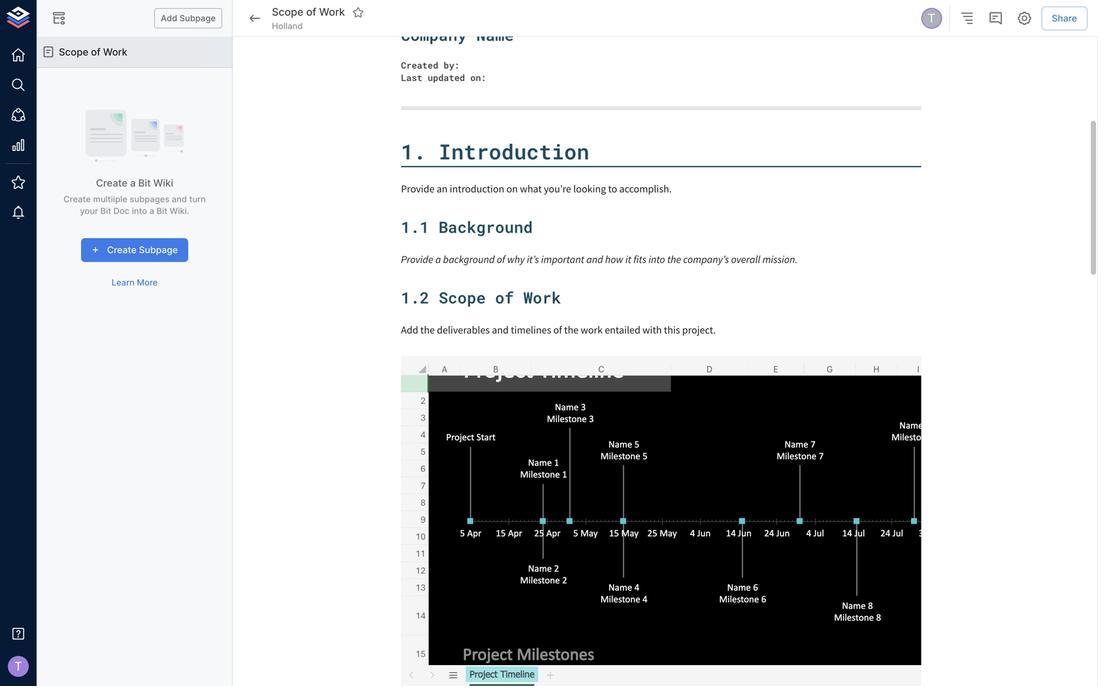 Task type: locate. For each thing, give the bounding box(es) containing it.
a down subpages
[[150, 206, 154, 216]]

and left how
[[587, 253, 604, 266]]

bit
[[138, 177, 151, 189], [100, 206, 111, 216], [157, 206, 167, 216]]

you're
[[544, 183, 572, 196]]

0 vertical spatial create
[[96, 177, 128, 189]]

create up your
[[64, 194, 91, 204]]

subpage left go back image
[[180, 13, 216, 23]]

scope inside 'link'
[[59, 46, 88, 58]]

to
[[609, 183, 618, 196]]

1 horizontal spatial scope
[[272, 6, 304, 18]]

0 horizontal spatial scope
[[59, 46, 88, 58]]

work
[[319, 6, 345, 18], [103, 46, 127, 58], [524, 287, 561, 308]]

2 horizontal spatial work
[[524, 287, 561, 308]]

1 horizontal spatial t button
[[920, 6, 945, 31]]

and
[[172, 194, 187, 204], [587, 253, 604, 266], [492, 324, 509, 337]]

provide left "an"
[[401, 183, 435, 196]]

scope of work
[[272, 6, 345, 18], [59, 46, 127, 58]]

1 provide from the top
[[401, 183, 435, 196]]

0 vertical spatial t
[[928, 11, 936, 25]]

provide down 1.1
[[401, 253, 434, 266]]

1 vertical spatial t button
[[4, 653, 33, 682]]

share
[[1053, 13, 1078, 24]]

create up the learn
[[107, 244, 137, 256]]

updated
[[428, 72, 465, 83]]

into
[[132, 206, 147, 216], [649, 253, 666, 266]]

settings image
[[1017, 10, 1033, 26]]

2 vertical spatial create
[[107, 244, 137, 256]]

1 vertical spatial create
[[64, 194, 91, 204]]

1 vertical spatial scope of work
[[59, 46, 127, 58]]

into down subpages
[[132, 206, 147, 216]]

0 vertical spatial scope
[[272, 6, 304, 18]]

0 vertical spatial add
[[161, 13, 177, 23]]

the left "work"
[[565, 324, 579, 337]]

a up subpages
[[130, 177, 136, 189]]

fits
[[634, 253, 647, 266]]

1 horizontal spatial subpage
[[180, 13, 216, 23]]

2 vertical spatial a
[[436, 253, 441, 266]]

scope of work up holland
[[272, 6, 345, 18]]

and inside create a bit wiki create multiiple subpages and turn your bit doc into a bit wiki.
[[172, 194, 187, 204]]

1 vertical spatial work
[[103, 46, 127, 58]]

create inside button
[[107, 244, 137, 256]]

work inside 'link'
[[103, 46, 127, 58]]

add down 1.2
[[401, 324, 419, 337]]

1 horizontal spatial scope of work
[[272, 6, 345, 18]]

add subpage
[[161, 13, 216, 23]]

table of contents image
[[960, 10, 975, 26]]

1 vertical spatial t
[[14, 660, 22, 674]]

work
[[581, 324, 603, 337]]

2 horizontal spatial a
[[436, 253, 441, 266]]

bit down subpages
[[157, 206, 167, 216]]

doc
[[114, 206, 130, 216]]

1 vertical spatial add
[[401, 324, 419, 337]]

a left 'background'
[[436, 253, 441, 266]]

2 provide from the top
[[401, 253, 434, 266]]

multiiple
[[93, 194, 128, 204]]

1 horizontal spatial into
[[649, 253, 666, 266]]

0 vertical spatial and
[[172, 194, 187, 204]]

2 horizontal spatial bit
[[157, 206, 167, 216]]

0 vertical spatial work
[[319, 6, 345, 18]]

what
[[520, 183, 542, 196]]

of
[[306, 6, 317, 18], [91, 46, 101, 58], [497, 253, 505, 266], [495, 287, 514, 308], [554, 324, 562, 337]]

provide a background of why it's important and how it fits into the company's overall mission.
[[401, 253, 798, 266]]

provide
[[401, 183, 435, 196], [401, 253, 434, 266]]

0 vertical spatial a
[[130, 177, 136, 189]]

0 horizontal spatial subpage
[[139, 244, 178, 256]]

0 vertical spatial provide
[[401, 183, 435, 196]]

2 vertical spatial and
[[492, 324, 509, 337]]

t button
[[920, 6, 945, 31], [4, 653, 33, 682]]

t
[[928, 11, 936, 25], [14, 660, 22, 674]]

a
[[130, 177, 136, 189], [150, 206, 154, 216], [436, 253, 441, 266]]

add for add subpage
[[161, 13, 177, 23]]

0 horizontal spatial work
[[103, 46, 127, 58]]

0 horizontal spatial add
[[161, 13, 177, 23]]

0 horizontal spatial scope of work
[[59, 46, 127, 58]]

into right fits
[[649, 253, 666, 266]]

create subpage button
[[81, 238, 188, 262]]

1 horizontal spatial work
[[319, 6, 345, 18]]

add inside button
[[161, 13, 177, 23]]

add
[[161, 13, 177, 23], [401, 324, 419, 337]]

and left timelines
[[492, 324, 509, 337]]

the
[[668, 253, 682, 266], [421, 324, 435, 337], [565, 324, 579, 337]]

0 vertical spatial scope of work
[[272, 6, 345, 18]]

scope up holland
[[272, 6, 304, 18]]

scope of work down hide wiki "icon" at top left
[[59, 46, 127, 58]]

1 vertical spatial provide
[[401, 253, 434, 266]]

of inside 'link'
[[91, 46, 101, 58]]

0 horizontal spatial a
[[130, 177, 136, 189]]

project.
[[683, 324, 716, 337]]

0 vertical spatial into
[[132, 206, 147, 216]]

subpage
[[180, 13, 216, 23], [139, 244, 178, 256]]

1 vertical spatial scope
[[59, 46, 88, 58]]

your
[[80, 206, 98, 216]]

0 horizontal spatial t button
[[4, 653, 33, 682]]

entailed
[[605, 324, 641, 337]]

an
[[437, 183, 448, 196]]

company name
[[401, 24, 514, 45]]

2 horizontal spatial scope
[[439, 287, 486, 308]]

and up wiki.
[[172, 194, 187, 204]]

turn
[[189, 194, 206, 204]]

more
[[137, 278, 158, 288]]

bit up subpages
[[138, 177, 151, 189]]

learn
[[112, 278, 135, 288]]

mission.
[[763, 253, 798, 266]]

scope down hide wiki "icon" at top left
[[59, 46, 88, 58]]

create up multiiple
[[96, 177, 128, 189]]

last
[[401, 72, 423, 83]]

bit down multiiple
[[100, 206, 111, 216]]

scope
[[272, 6, 304, 18], [59, 46, 88, 58], [439, 287, 486, 308]]

provide for provide a background of why it's important and how it fits into the company's overall mission.
[[401, 253, 434, 266]]

0 vertical spatial subpage
[[180, 13, 216, 23]]

1 vertical spatial and
[[587, 253, 604, 266]]

the down 1.2
[[421, 324, 435, 337]]

the left company's
[[668, 253, 682, 266]]

provide an introduction on what you're looking to accomplish.
[[401, 183, 672, 196]]

0 horizontal spatial and
[[172, 194, 187, 204]]

1 vertical spatial subpage
[[139, 244, 178, 256]]

1 horizontal spatial add
[[401, 324, 419, 337]]

2 horizontal spatial and
[[587, 253, 604, 266]]

subpage up more on the left
[[139, 244, 178, 256]]

add up scope of work 'link'
[[161, 13, 177, 23]]

1 horizontal spatial a
[[150, 206, 154, 216]]

create
[[96, 177, 128, 189], [64, 194, 91, 204], [107, 244, 137, 256]]

by:
[[444, 59, 460, 71]]

with
[[643, 324, 662, 337]]

1 horizontal spatial t
[[928, 11, 936, 25]]

0 horizontal spatial into
[[132, 206, 147, 216]]

scope up deliverables
[[439, 287, 486, 308]]

add the deliverables and timelines of the work entailed with this project.
[[401, 324, 716, 337]]



Task type: vqa. For each thing, say whether or not it's contained in the screenshot.
fourth 'TOOLTIP' from the top of the page
no



Task type: describe. For each thing, give the bounding box(es) containing it.
learn more
[[112, 278, 158, 288]]

background
[[439, 217, 533, 237]]

0 horizontal spatial t
[[14, 660, 22, 674]]

scope of work inside 'link'
[[59, 46, 127, 58]]

1.1 background
[[401, 217, 533, 237]]

on:
[[471, 72, 487, 83]]

why
[[508, 253, 525, 266]]

go back image
[[247, 10, 263, 26]]

1.2
[[401, 287, 430, 308]]

1. introduction
[[401, 138, 590, 165]]

important
[[541, 253, 585, 266]]

0 vertical spatial t button
[[920, 6, 945, 31]]

created
[[401, 59, 439, 71]]

1.2 scope of work
[[401, 287, 561, 308]]

2 horizontal spatial the
[[668, 253, 682, 266]]

1.1
[[401, 217, 430, 237]]

comments image
[[988, 10, 1004, 26]]

introduction
[[450, 183, 505, 196]]

it's
[[527, 253, 539, 266]]

subpage for add subpage
[[180, 13, 216, 23]]

hide wiki image
[[51, 10, 67, 26]]

a for create
[[130, 177, 136, 189]]

1 vertical spatial into
[[649, 253, 666, 266]]

a for provide
[[436, 253, 441, 266]]

introduction
[[439, 138, 590, 165]]

provide for provide an introduction on what you're looking to accomplish.
[[401, 183, 435, 196]]

create a bit wiki create multiiple subpages and turn your bit doc into a bit wiki.
[[64, 177, 206, 216]]

share button
[[1042, 6, 1088, 30]]

1.
[[401, 138, 426, 165]]

1 horizontal spatial and
[[492, 324, 509, 337]]

on
[[507, 183, 518, 196]]

create for subpage
[[107, 244, 137, 256]]

create for a
[[96, 177, 128, 189]]

2 vertical spatial scope
[[439, 287, 486, 308]]

favorite image
[[352, 6, 364, 18]]

2 vertical spatial work
[[524, 287, 561, 308]]

1 horizontal spatial bit
[[138, 177, 151, 189]]

background
[[443, 253, 495, 266]]

holland link
[[272, 20, 303, 32]]

subpage for create subpage
[[139, 244, 178, 256]]

0 horizontal spatial the
[[421, 324, 435, 337]]

wiki
[[153, 177, 173, 189]]

deliverables
[[437, 324, 490, 337]]

1 vertical spatial a
[[150, 206, 154, 216]]

and for important
[[587, 253, 604, 266]]

into inside create a bit wiki create multiiple subpages and turn your bit doc into a bit wiki.
[[132, 206, 147, 216]]

create subpage
[[107, 244, 178, 256]]

0 horizontal spatial bit
[[100, 206, 111, 216]]

scope of work link
[[37, 37, 233, 68]]

learn more button
[[108, 273, 161, 293]]

created by: last updated on:
[[401, 59, 487, 83]]

name
[[477, 24, 514, 45]]

1 horizontal spatial the
[[565, 324, 579, 337]]

accomplish.
[[620, 183, 672, 196]]

how
[[606, 253, 624, 266]]

and for subpages
[[172, 194, 187, 204]]

this
[[664, 324, 681, 337]]

company's
[[684, 253, 730, 266]]

timelines
[[511, 324, 552, 337]]

wiki.
[[170, 206, 189, 216]]

it
[[626, 253, 632, 266]]

holland
[[272, 21, 303, 31]]

looking
[[574, 183, 607, 196]]

company
[[401, 24, 467, 45]]

subpages
[[130, 194, 170, 204]]

overall
[[732, 253, 761, 266]]

add subpage button
[[154, 8, 222, 28]]

add for add the deliverables and timelines of the work entailed with this project.
[[401, 324, 419, 337]]



